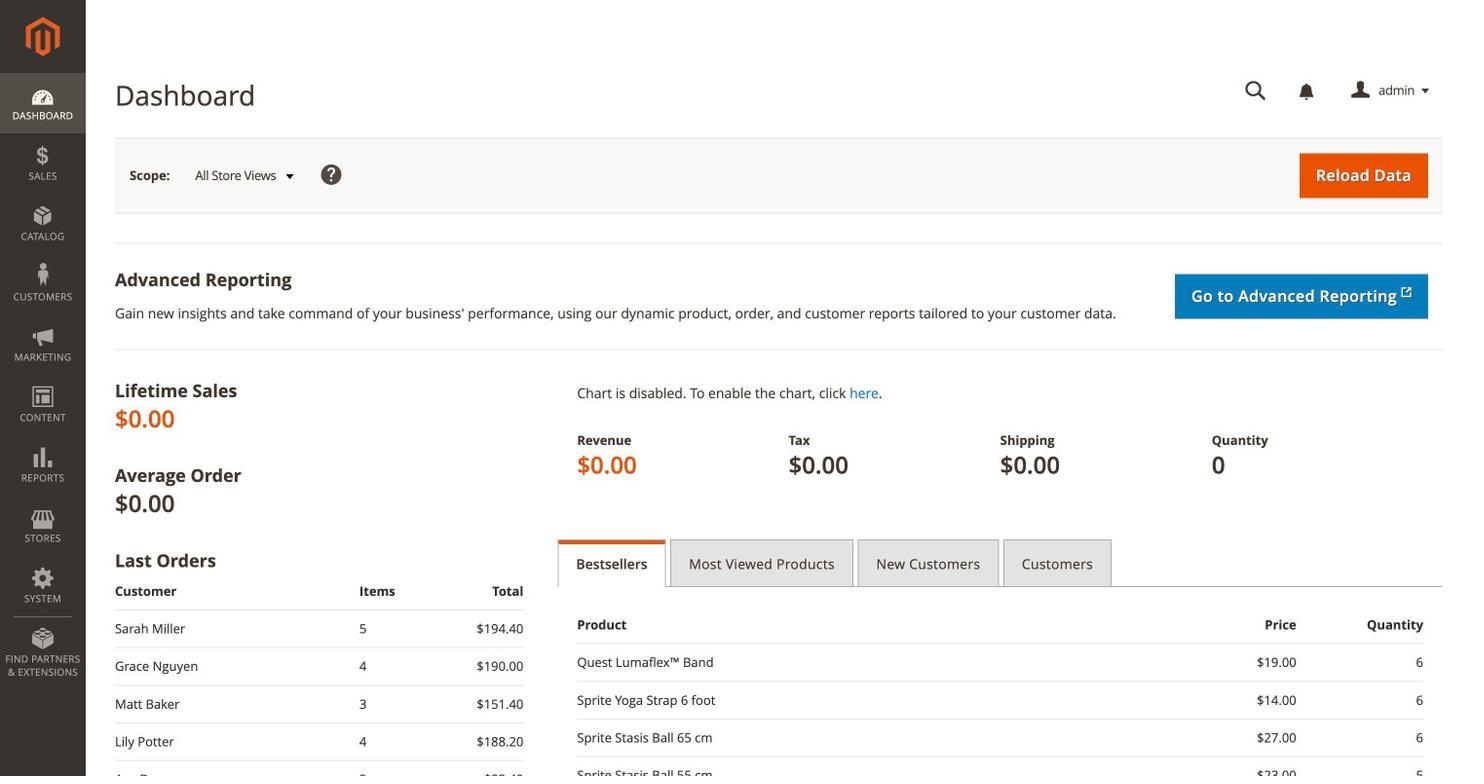 Task type: locate. For each thing, give the bounding box(es) containing it.
magento admin panel image
[[26, 17, 60, 57]]

None text field
[[1231, 74, 1280, 108]]

menu bar
[[0, 73, 86, 689]]

tab list
[[558, 540, 1443, 587]]



